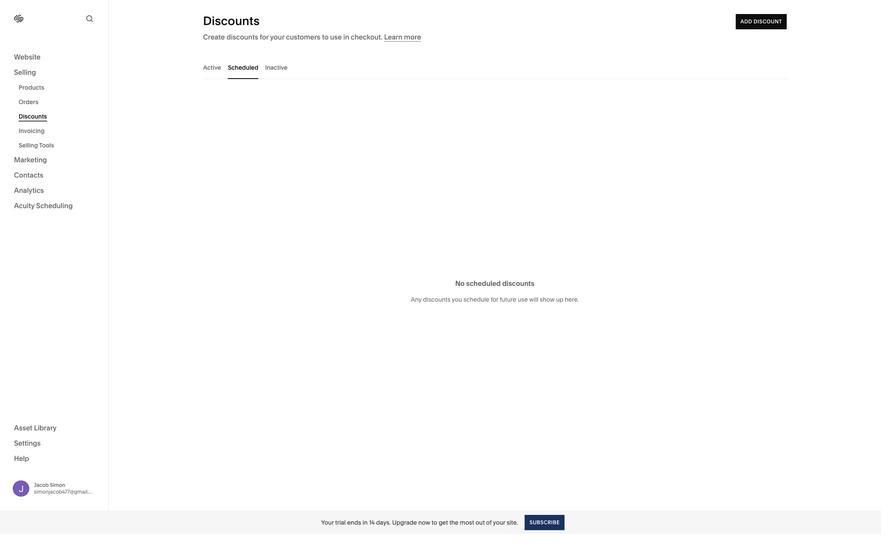 Task type: locate. For each thing, give the bounding box(es) containing it.
1 vertical spatial for
[[491, 296, 499, 303]]

0 vertical spatial to
[[322, 33, 329, 41]]

1 horizontal spatial for
[[491, 296, 499, 303]]

selling for selling
[[14, 68, 36, 76]]

0 vertical spatial in
[[343, 33, 349, 41]]

selling down website
[[14, 68, 36, 76]]

selling
[[14, 68, 36, 76], [19, 142, 38, 149]]

up
[[556, 296, 564, 303]]

1 horizontal spatial discounts
[[203, 14, 260, 28]]

add
[[741, 18, 753, 25]]

selling tools link
[[19, 138, 99, 153]]

1 vertical spatial use
[[518, 296, 528, 303]]

0 horizontal spatial use
[[330, 33, 342, 41]]

inactive
[[265, 64, 288, 71]]

discount
[[754, 18, 782, 25]]

discounts left you
[[423, 296, 451, 303]]

settings link
[[14, 438, 94, 449]]

1 vertical spatial selling
[[19, 142, 38, 149]]

0 vertical spatial selling
[[14, 68, 36, 76]]

orders
[[19, 98, 38, 106]]

discounts
[[203, 14, 260, 28], [19, 113, 47, 120]]

products
[[19, 84, 44, 91]]

to
[[322, 33, 329, 41], [432, 519, 437, 526]]

no scheduled discounts
[[455, 279, 535, 287]]

0 horizontal spatial to
[[322, 33, 329, 41]]

for
[[260, 33, 269, 41], [491, 296, 499, 303]]

create discounts for your customers to use in checkout. learn more
[[203, 33, 421, 41]]

selling tools
[[19, 142, 54, 149]]

in left checkout.
[[343, 33, 349, 41]]

1 horizontal spatial use
[[518, 296, 528, 303]]

0 horizontal spatial discounts
[[227, 33, 258, 41]]

simonjacob477@gmail.com
[[34, 489, 99, 495]]

0 horizontal spatial your
[[270, 33, 284, 41]]

for up inactive button
[[260, 33, 269, 41]]

0 vertical spatial discounts
[[227, 33, 258, 41]]

1 horizontal spatial discounts
[[423, 296, 451, 303]]

for left the future
[[491, 296, 499, 303]]

marketing link
[[14, 155, 94, 165]]

asset library
[[14, 423, 57, 432]]

use left checkout.
[[330, 33, 342, 41]]

inactive button
[[265, 56, 288, 79]]

use for will
[[518, 296, 528, 303]]

1 vertical spatial in
[[363, 519, 368, 526]]

discounts
[[227, 33, 258, 41], [502, 279, 535, 287], [423, 296, 451, 303]]

discounts for your
[[227, 33, 258, 41]]

discounts right create
[[227, 33, 258, 41]]

scheduled
[[466, 279, 501, 287]]

simon
[[50, 482, 65, 488]]

settings
[[14, 439, 41, 447]]

will
[[529, 296, 539, 303]]

0 vertical spatial use
[[330, 33, 342, 41]]

selling for selling tools
[[19, 142, 38, 149]]

orders link
[[19, 95, 99, 109]]

discounts up 'invoicing'
[[19, 113, 47, 120]]

discounts up create
[[203, 14, 260, 28]]

jacob
[[34, 482, 49, 488]]

in left 14
[[363, 519, 368, 526]]

show
[[540, 296, 555, 303]]

selling up marketing
[[19, 142, 38, 149]]

to left get
[[432, 519, 437, 526]]

0 horizontal spatial in
[[343, 33, 349, 41]]

2 horizontal spatial discounts
[[502, 279, 535, 287]]

tools
[[39, 142, 54, 149]]

here.
[[565, 296, 579, 303]]

1 horizontal spatial in
[[363, 519, 368, 526]]

0 horizontal spatial discounts
[[19, 113, 47, 120]]

selling link
[[14, 68, 94, 78]]

acuity scheduling
[[14, 201, 73, 210]]

trial
[[335, 519, 346, 526]]

your left customers
[[270, 33, 284, 41]]

jacob simon simonjacob477@gmail.com
[[34, 482, 99, 495]]

1 vertical spatial your
[[493, 519, 505, 526]]

scheduled
[[228, 64, 258, 71]]

tab list
[[203, 56, 787, 79]]

discounts up the future
[[502, 279, 535, 287]]

the
[[450, 519, 459, 526]]

1 vertical spatial to
[[432, 519, 437, 526]]

0 vertical spatial discounts
[[203, 14, 260, 28]]

ends
[[347, 519, 361, 526]]

to right customers
[[322, 33, 329, 41]]

in
[[343, 33, 349, 41], [363, 519, 368, 526]]

analytics link
[[14, 186, 94, 196]]

most
[[460, 519, 474, 526]]

asset
[[14, 423, 32, 432]]

out
[[476, 519, 485, 526]]

use
[[330, 33, 342, 41], [518, 296, 528, 303]]

active
[[203, 64, 221, 71]]

website link
[[14, 52, 94, 62]]

0 horizontal spatial for
[[260, 33, 269, 41]]

your
[[270, 33, 284, 41], [493, 519, 505, 526]]

checkout.
[[351, 33, 383, 41]]

use left will
[[518, 296, 528, 303]]

1 horizontal spatial to
[[432, 519, 437, 526]]

your right of
[[493, 519, 505, 526]]

discounts for schedule
[[423, 296, 451, 303]]

2 vertical spatial discounts
[[423, 296, 451, 303]]



Task type: vqa. For each thing, say whether or not it's contained in the screenshot.
leftmost Use
yes



Task type: describe. For each thing, give the bounding box(es) containing it.
of
[[486, 519, 492, 526]]

days.
[[376, 519, 391, 526]]

scheduling
[[36, 201, 73, 210]]

upgrade
[[392, 519, 417, 526]]

any
[[411, 296, 422, 303]]

14
[[369, 519, 375, 526]]

1 horizontal spatial your
[[493, 519, 505, 526]]

no
[[455, 279, 465, 287]]

site.
[[507, 519, 518, 526]]

you
[[452, 296, 462, 303]]

products link
[[19, 80, 99, 95]]

use for in
[[330, 33, 342, 41]]

your
[[321, 519, 334, 526]]

subscribe
[[530, 519, 560, 525]]

acuity scheduling link
[[14, 201, 94, 211]]

subscribe button
[[525, 515, 565, 530]]

invoicing link
[[19, 124, 99, 138]]

acuity
[[14, 201, 35, 210]]

customers
[[286, 33, 321, 41]]

get
[[439, 519, 448, 526]]

0 vertical spatial your
[[270, 33, 284, 41]]

invoicing
[[19, 127, 45, 135]]

learn more link
[[384, 33, 421, 42]]

tab list containing active
[[203, 56, 787, 79]]

any discounts you schedule for future use will show up here.
[[411, 296, 579, 303]]

help
[[14, 454, 29, 463]]

discounts link
[[19, 109, 99, 124]]

scheduled button
[[228, 56, 258, 79]]

add discount button
[[736, 14, 787, 29]]

your trial ends in 14 days. upgrade now to get the most out of your site.
[[321, 519, 518, 526]]

now
[[419, 519, 430, 526]]

contacts link
[[14, 170, 94, 181]]

asset library link
[[14, 423, 94, 433]]

create
[[203, 33, 225, 41]]

library
[[34, 423, 57, 432]]

future
[[500, 296, 517, 303]]

1 vertical spatial discounts
[[19, 113, 47, 120]]

active button
[[203, 56, 221, 79]]

add discount
[[741, 18, 782, 25]]

learn
[[384, 33, 403, 41]]

schedule
[[464, 296, 490, 303]]

website
[[14, 53, 41, 61]]

1 vertical spatial discounts
[[502, 279, 535, 287]]

help link
[[14, 454, 29, 463]]

marketing
[[14, 156, 47, 164]]

analytics
[[14, 186, 44, 195]]

0 vertical spatial for
[[260, 33, 269, 41]]

contacts
[[14, 171, 43, 179]]

more
[[404, 33, 421, 41]]



